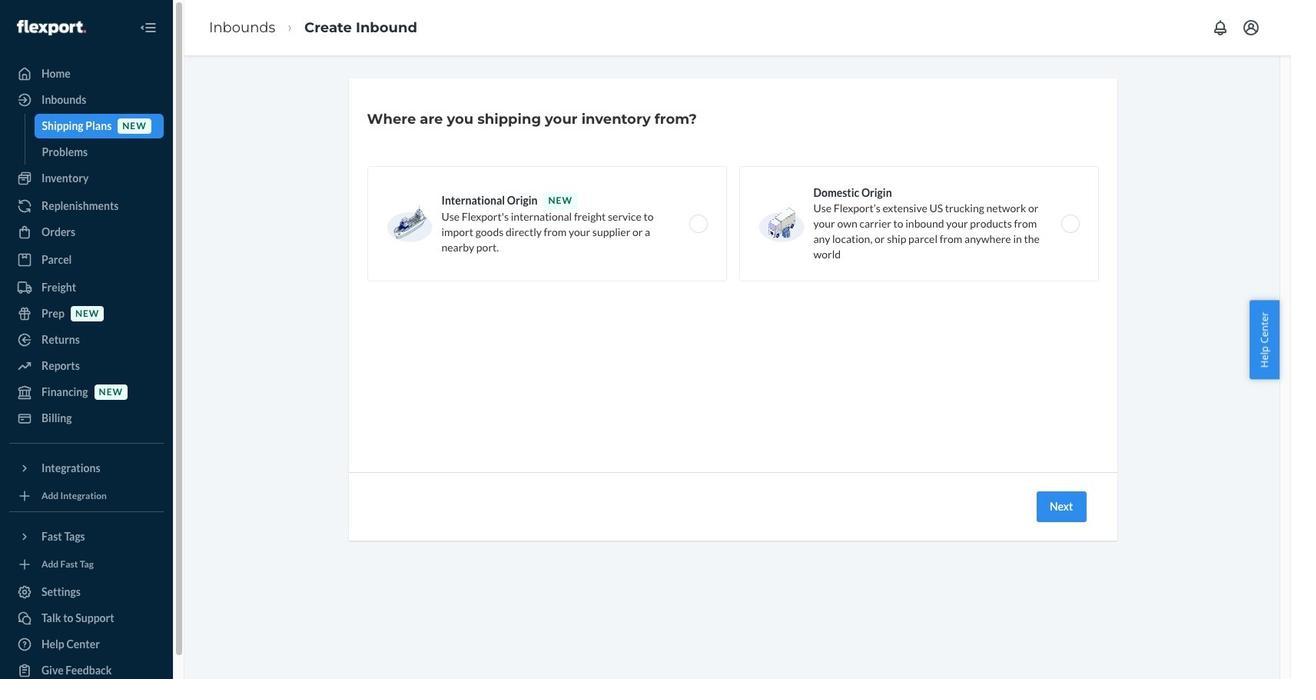Task type: locate. For each thing, give the bounding box(es) containing it.
open account menu image
[[1243, 18, 1261, 37]]

open notifications image
[[1212, 18, 1230, 37]]

close navigation image
[[139, 18, 158, 37]]



Task type: vqa. For each thing, say whether or not it's contained in the screenshot.
OPEN ACCOUNT MENU image
yes



Task type: describe. For each thing, give the bounding box(es) containing it.
flexport logo image
[[17, 20, 86, 35]]

breadcrumbs navigation
[[197, 5, 430, 50]]



